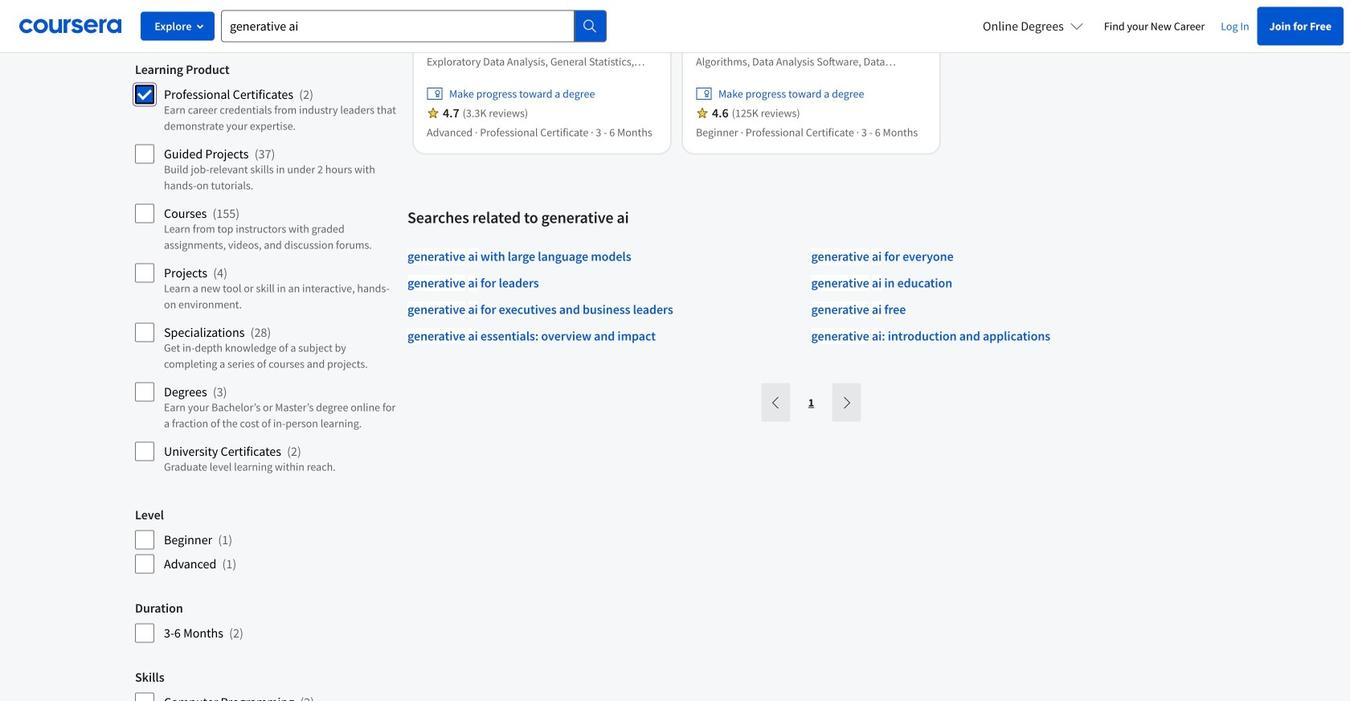 Task type: locate. For each thing, give the bounding box(es) containing it.
1 group from the top
[[135, 61, 398, 481]]

coursera image
[[19, 13, 121, 39]]

None search field
[[221, 10, 607, 42]]

What do you want to learn? text field
[[221, 10, 575, 42]]

3 group from the top
[[135, 600, 398, 643]]

4 group from the top
[[135, 669, 398, 701]]

previous page image
[[770, 396, 783, 409]]

(4.6 stars) element
[[712, 105, 729, 121]]

group
[[135, 61, 398, 481], [135, 507, 398, 574], [135, 600, 398, 643], [135, 669, 398, 701]]



Task type: describe. For each thing, give the bounding box(es) containing it.
(4.7 stars) element
[[443, 105, 460, 121]]

2 group from the top
[[135, 507, 398, 574]]

next page image
[[841, 396, 854, 409]]

page navigation navigation
[[760, 383, 863, 422]]



Task type: vqa. For each thing, say whether or not it's contained in the screenshot.
the Coursera image
yes



